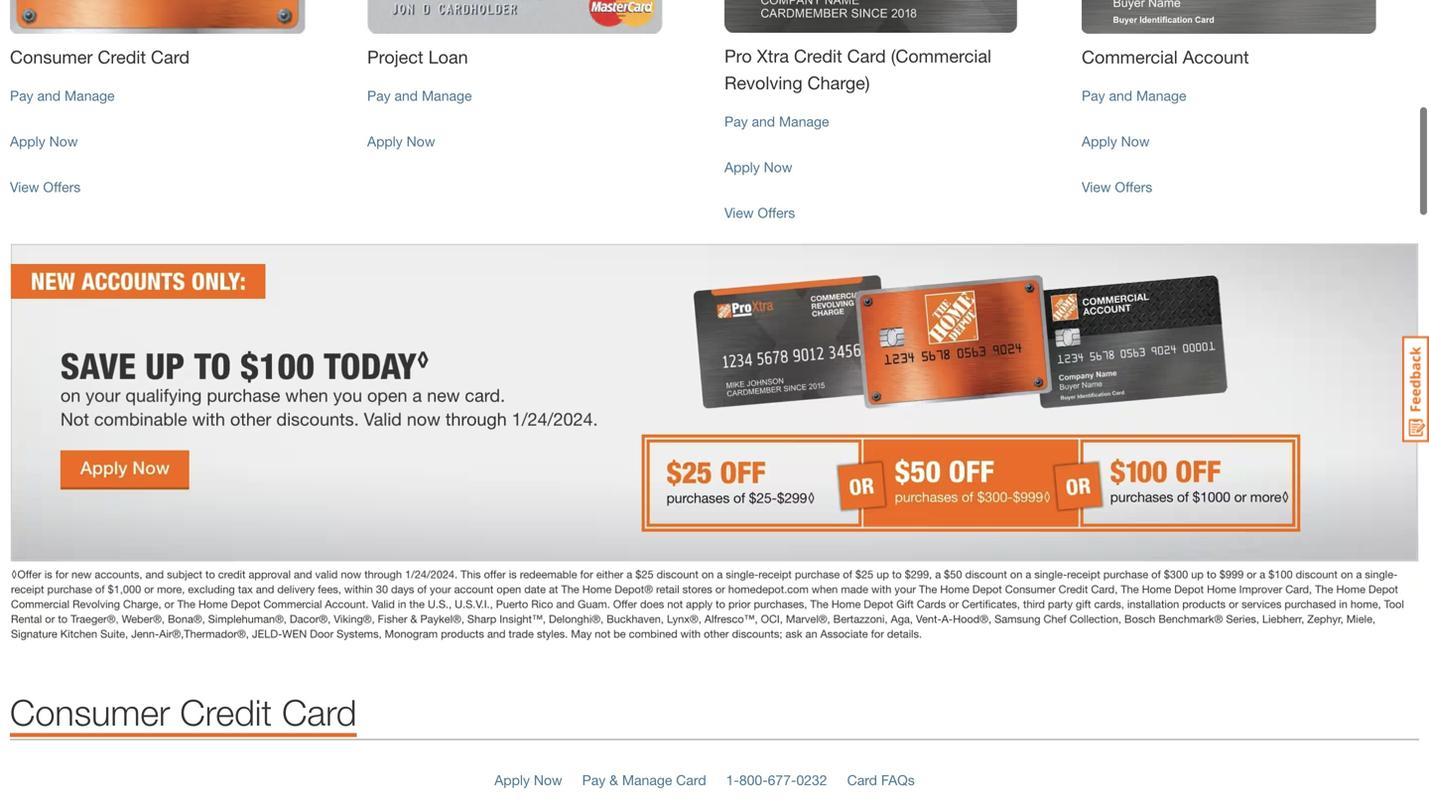 Task type: locate. For each thing, give the bounding box(es) containing it.
xtra
[[757, 45, 789, 67]]

apply
[[10, 133, 45, 150], [367, 133, 403, 150], [1082, 133, 1118, 150], [725, 159, 760, 175], [495, 772, 530, 788]]

project loan
[[367, 46, 468, 68]]

and for project
[[395, 88, 418, 104]]

800-
[[740, 772, 768, 788]]

1 horizontal spatial offers
[[758, 205, 796, 221]]

2 consumer from the top
[[10, 691, 170, 733]]

 image up commercial account link
[[1082, 0, 1420, 34]]

project
[[367, 46, 424, 68]]

offers for consumer credit card
[[43, 179, 81, 195]]

pay and manage link for project
[[367, 88, 472, 104]]

0 vertical spatial consumer credit card
[[10, 46, 190, 68]]

offers
[[43, 179, 81, 195], [1115, 179, 1153, 195], [758, 205, 796, 221]]

2  image from the left
[[725, 0, 1062, 33]]

offers for pro xtra credit card (commercial revolving charge)
[[758, 205, 796, 221]]

0 horizontal spatial credit
[[98, 46, 146, 68]]

2 horizontal spatial view offers link
[[1082, 179, 1153, 195]]

 image up project loan link
[[367, 0, 705, 34]]

view
[[10, 179, 39, 195], [1082, 179, 1112, 195], [725, 205, 754, 221]]

manage
[[65, 88, 115, 104], [422, 88, 472, 104], [1137, 88, 1187, 104], [779, 113, 830, 130], [622, 772, 673, 788]]

apply now link for project loan
[[367, 133, 435, 150]]

manage down consumer credit card link
[[65, 88, 115, 104]]

pay and manage for consumer
[[10, 88, 115, 104]]

(commercial
[[891, 45, 992, 67]]

apply now for pro xtra credit card (commercial revolving charge)
[[725, 159, 793, 175]]

677-
[[768, 772, 797, 788]]

 image
[[367, 0, 705, 34], [725, 0, 1062, 33], [1082, 0, 1420, 34]]

view for commercial account
[[1082, 179, 1112, 195]]

apply for pro xtra credit card (commercial revolving charge)
[[725, 159, 760, 175]]

apply for project loan
[[367, 133, 403, 150]]

0 horizontal spatial view offers link
[[10, 179, 81, 195]]

view for pro xtra credit card (commercial revolving charge)
[[725, 205, 754, 221]]

0 horizontal spatial view offers
[[10, 179, 81, 195]]

now for consumer
[[49, 133, 78, 150]]

and
[[37, 88, 61, 104], [395, 88, 418, 104], [1109, 88, 1133, 104], [752, 113, 775, 130]]

view offers link
[[10, 179, 81, 195], [1082, 179, 1153, 195], [725, 205, 796, 221]]

pay and manage link for pro
[[725, 113, 830, 130]]

apply now link for pro xtra credit card (commercial revolving charge)
[[725, 159, 793, 175]]

now
[[49, 133, 78, 150], [407, 133, 435, 150], [1122, 133, 1150, 150], [764, 159, 793, 175], [534, 772, 563, 788]]

apply now link
[[10, 133, 78, 150], [367, 133, 435, 150], [1082, 133, 1150, 150], [725, 159, 793, 175], [495, 772, 563, 788]]

1 horizontal spatial view offers
[[725, 205, 796, 221]]

and for commercial
[[1109, 88, 1133, 104]]

manage for loan
[[422, 88, 472, 104]]

manage down the loan
[[422, 88, 472, 104]]

pay for project loan
[[367, 88, 391, 104]]

credit
[[794, 45, 843, 67], [98, 46, 146, 68], [180, 691, 272, 733]]

consumer credit card
[[10, 46, 190, 68], [10, 691, 357, 733]]

apply for commercial account
[[1082, 133, 1118, 150]]

3  image from the left
[[1082, 0, 1420, 34]]

2 horizontal spatial view offers
[[1082, 179, 1153, 195]]

view offers link for pro xtra credit card (commercial revolving charge)
[[725, 205, 796, 221]]

1 horizontal spatial  image
[[725, 0, 1062, 33]]

2 horizontal spatial view
[[1082, 179, 1112, 195]]

manage down charge)
[[779, 113, 830, 130]]

save up to $100 today◊ - on your qualifying purchase when you open a new card. not combinable with other discounts. valid now through 1/24/2024. image
[[10, 243, 1420, 641]]

charge)
[[808, 72, 870, 93]]

0 vertical spatial consumer
[[10, 46, 93, 68]]

manage down commercial account
[[1137, 88, 1187, 104]]

 image up pro xtra credit card (commercial revolving charge) link
[[725, 0, 1062, 33]]

1-800-677-0232
[[726, 772, 828, 788]]

2 horizontal spatial offers
[[1115, 179, 1153, 195]]

1  image from the left
[[367, 0, 705, 34]]

pay
[[10, 88, 33, 104], [367, 88, 391, 104], [1082, 88, 1106, 104], [725, 113, 748, 130], [582, 772, 606, 788]]

card
[[848, 45, 886, 67], [151, 46, 190, 68], [282, 691, 357, 733], [676, 772, 707, 788], [847, 772, 878, 788]]

1 horizontal spatial view
[[725, 205, 754, 221]]

2 horizontal spatial  image
[[1082, 0, 1420, 34]]

1 vertical spatial consumer credit card
[[10, 691, 357, 733]]

0 horizontal spatial  image
[[367, 0, 705, 34]]

pay and manage link
[[10, 88, 115, 104], [367, 88, 472, 104], [1082, 88, 1187, 104], [725, 113, 830, 130]]

project loan link
[[367, 44, 705, 71]]

view offers for pro xtra credit card (commercial revolving charge)
[[725, 205, 796, 221]]

apply now
[[10, 133, 78, 150], [367, 133, 435, 150], [1082, 133, 1150, 150], [725, 159, 793, 175], [495, 772, 563, 788]]

0 horizontal spatial view
[[10, 179, 39, 195]]

and for consumer
[[37, 88, 61, 104]]

commercial account link
[[1082, 44, 1420, 71]]

revolving
[[725, 72, 803, 93]]

credit inside consumer credit card link
[[98, 46, 146, 68]]

apply for consumer credit card
[[10, 133, 45, 150]]

2 horizontal spatial credit
[[794, 45, 843, 67]]

1 vertical spatial consumer
[[10, 691, 170, 733]]

0 horizontal spatial offers
[[43, 179, 81, 195]]

1 horizontal spatial credit
[[180, 691, 272, 733]]

view offers
[[10, 179, 81, 195], [1082, 179, 1153, 195], [725, 205, 796, 221]]

now for commercial
[[1122, 133, 1150, 150]]

1 horizontal spatial view offers link
[[725, 205, 796, 221]]

pay and manage
[[10, 88, 115, 104], [367, 88, 472, 104], [1082, 88, 1187, 104], [725, 113, 830, 130]]

consumer
[[10, 46, 93, 68], [10, 691, 170, 733]]

pay & manage card
[[582, 772, 707, 788]]



Task type: describe. For each thing, give the bounding box(es) containing it.
pay and manage link for consumer
[[10, 88, 115, 104]]

apply now link for commercial account
[[1082, 133, 1150, 150]]

card inside pro xtra credit card (commercial revolving charge)
[[848, 45, 886, 67]]

now for pro
[[764, 159, 793, 175]]

pro xtra credit card (commercial revolving charge) link
[[725, 43, 1062, 96]]

account
[[1183, 46, 1250, 68]]

view offers for commercial account
[[1082, 179, 1153, 195]]

commercial account
[[1082, 46, 1250, 68]]

faqs
[[881, 772, 915, 788]]

2 consumer credit card from the top
[[10, 691, 357, 733]]

manage right &
[[622, 772, 673, 788]]

pro xtra credit card (commercial revolving charge)
[[725, 45, 992, 93]]

0232
[[797, 772, 828, 788]]

manage for xtra
[[779, 113, 830, 130]]

credit inside pro xtra credit card (commercial revolving charge)
[[794, 45, 843, 67]]

1 consumer credit card from the top
[[10, 46, 190, 68]]

apply now for consumer credit card
[[10, 133, 78, 150]]

1-
[[726, 772, 740, 788]]

manage for credit
[[65, 88, 115, 104]]

pay and manage link for commercial
[[1082, 88, 1187, 104]]

 image for commercial account
[[1082, 0, 1420, 34]]

pay and manage for project
[[367, 88, 472, 104]]

manage for account
[[1137, 88, 1187, 104]]

view for consumer credit card
[[10, 179, 39, 195]]

offers for commercial account
[[1115, 179, 1153, 195]]

pay for consumer credit card
[[10, 88, 33, 104]]

apply now for project loan
[[367, 133, 435, 150]]

1-800-677-0232 link
[[726, 772, 828, 788]]

pay for pro xtra credit card (commercial revolving charge)
[[725, 113, 748, 130]]

pay and manage for pro
[[725, 113, 830, 130]]

card faqs
[[847, 772, 915, 788]]

loan
[[429, 46, 468, 68]]

pay and manage for commercial
[[1082, 88, 1187, 104]]

 image for pro xtra credit card (commercial revolving charge)
[[725, 0, 1062, 33]]

now for project
[[407, 133, 435, 150]]

1 consumer from the top
[[10, 46, 93, 68]]

pay for commercial account
[[1082, 88, 1106, 104]]

apply now link for consumer credit card
[[10, 133, 78, 150]]

commercial
[[1082, 46, 1178, 68]]

consumer credit card image
[[10, 0, 347, 34]]

pay & manage card link
[[582, 772, 707, 788]]

card faqs link
[[847, 772, 915, 788]]

feedback link image
[[1403, 336, 1430, 443]]

&
[[610, 772, 618, 788]]

consumer credit card link
[[10, 44, 347, 71]]

apply now for commercial account
[[1082, 133, 1150, 150]]

 image for project loan
[[367, 0, 705, 34]]

and for pro
[[752, 113, 775, 130]]

view offers link for commercial account
[[1082, 179, 1153, 195]]

pro
[[725, 45, 752, 67]]

view offers link for consumer credit card
[[10, 179, 81, 195]]

view offers for consumer credit card
[[10, 179, 81, 195]]



Task type: vqa. For each thing, say whether or not it's contained in the screenshot.
Utility within 1 IN., 2 IN., 3 IN. ANGLED SASH UTILITY PAINT BRUSH SET
no



